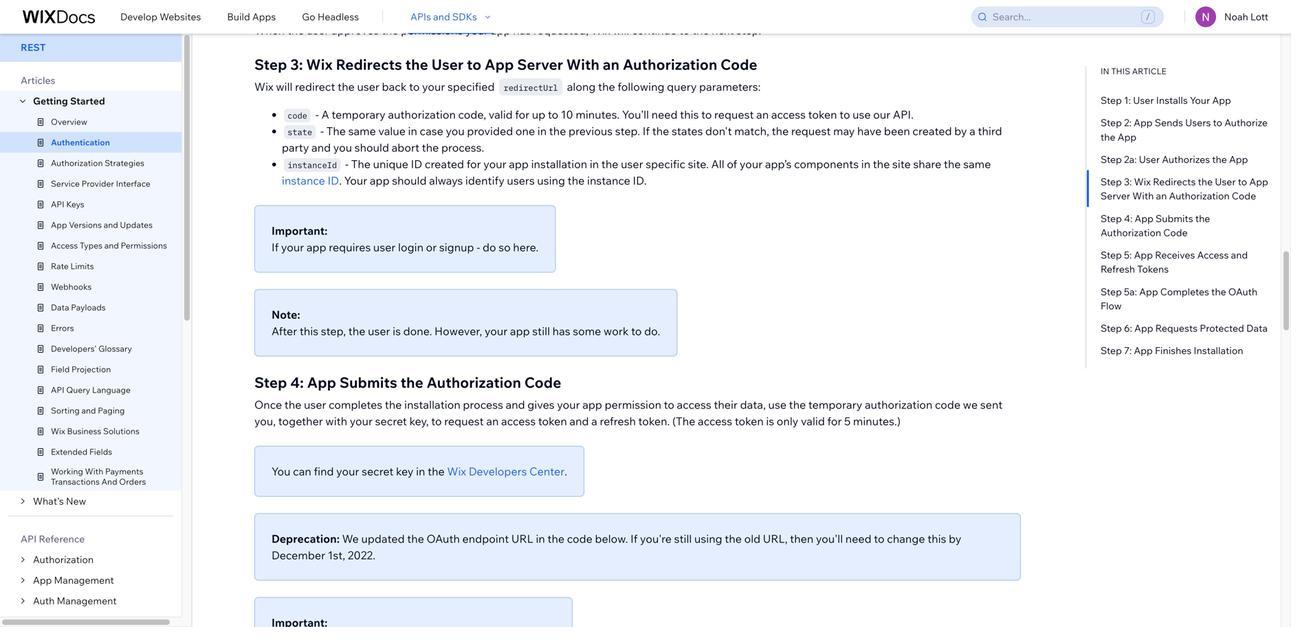 Task type: locate. For each thing, give the bounding box(es) containing it.
rest menu bar
[[0, 33, 182, 62]]

limits
[[71, 261, 94, 271]]

1 vertical spatial installation
[[405, 398, 461, 412]]

for inside instanceid - the unique id created for your app installation in the user specific site. all of your app's components in the site share the same instance id . your app should always identify users using the instance id.
[[467, 157, 481, 171]]

temporary right a
[[332, 108, 386, 121]]

an up step 4: app submits the authorization code link
[[1157, 190, 1168, 202]]

by inside we updated the oauth endpoint url in the code below. if you're still using the old url, then you'll need to change this by december 1st, 2022.
[[949, 532, 962, 546]]

0 horizontal spatial token
[[538, 414, 567, 428]]

0 horizontal spatial request
[[445, 414, 484, 428]]

same inside - the same value in case you provided one in the previous step. if the states don't match, the request may have been created by a third party and you should abort the process.
[[348, 124, 376, 138]]

if down important:
[[272, 240, 279, 254]]

an inside once the user completes the installation process and gives your app permission to access their data, use the temporary authorization code we sent you, together with your secret key, to request an access token and a refresh token. (the access token is only valid for 5 minutes.)
[[487, 414, 499, 428]]

to right key,
[[431, 414, 442, 428]]

match,
[[735, 124, 770, 138]]

0 horizontal spatial authorization
[[388, 108, 456, 121]]

0 horizontal spatial installation
[[405, 398, 461, 412]]

article image inside webhooks link
[[34, 281, 47, 293]]

1 vertical spatial 4:
[[290, 374, 304, 392]]

1 horizontal spatial will
[[613, 23, 630, 37]]

1 horizontal spatial if
[[631, 532, 638, 546]]

minutes.)
[[854, 414, 901, 428]]

after
[[272, 324, 297, 338]]

and left gives
[[506, 398, 525, 412]]

0 vertical spatial by
[[955, 124, 968, 138]]

article image inside errors link
[[34, 322, 47, 334]]

query
[[667, 80, 697, 94]]

6 article image from the top
[[34, 343, 47, 355]]

request inside - the same value in case you provided one in the previous step. if the states don't match, the request may have been created by a third party and you should abort the process.
[[792, 124, 831, 138]]

article image inside field projection link
[[34, 363, 47, 376]]

0 horizontal spatial the
[[327, 124, 346, 138]]

step 4: app submits the authorization code up the receives
[[1101, 212, 1211, 239]]

still inside note: after this step, the user is done. however, your app still has some work to do.
[[533, 324, 550, 338]]

installation up users
[[531, 157, 588, 171]]

1:
[[1125, 94, 1132, 106]]

authorize
[[1225, 117, 1268, 129]]

6:
[[1125, 322, 1133, 334]]

to right users
[[1214, 117, 1223, 129]]

2 vertical spatial api
[[21, 533, 37, 545]]

is left only
[[767, 414, 775, 428]]

0 horizontal spatial 3:
[[290, 55, 303, 74]]

by right change
[[949, 532, 962, 546]]

0 vertical spatial 4:
[[1125, 212, 1133, 224]]

developers'
[[51, 344, 97, 354]]

api inside api keys link
[[51, 199, 64, 209]]

3:
[[290, 55, 303, 74], [1125, 176, 1133, 188]]

1 vertical spatial need
[[846, 532, 872, 546]]

user up together on the left of page
[[304, 398, 326, 412]]

app inside step 5a: app completes the oauth flow
[[1140, 286, 1159, 298]]

has left some
[[553, 324, 571, 338]]

api left reference
[[21, 533, 37, 545]]

1 horizontal spatial step 4: app submits the authorization code
[[1101, 212, 1211, 239]]

menu bar containing articles
[[0, 62, 192, 627]]

2 horizontal spatial if
[[643, 124, 650, 138]]

article image inside "extended fields" link
[[34, 446, 47, 458]]

0 horizontal spatial data
[[51, 302, 69, 313]]

user inside important: if your app requires user login or signup - do so here.
[[373, 240, 396, 254]]

1 vertical spatial same
[[964, 157, 992, 171]]

token down the "data,"
[[735, 414, 764, 428]]

7 article image from the top
[[34, 363, 47, 376]]

app down important:
[[307, 240, 326, 254]]

back
[[382, 80, 407, 94]]

2 horizontal spatial for
[[828, 414, 842, 428]]

with up "along"
[[567, 55, 600, 74]]

user left done.
[[368, 324, 390, 338]]

1 vertical spatial still
[[675, 532, 692, 546]]

.
[[339, 174, 342, 187], [565, 465, 568, 478]]

service
[[51, 179, 80, 189]]

0 horizontal spatial step.
[[615, 124, 641, 138]]

1 article image from the top
[[34, 136, 47, 149]]

user left login
[[373, 240, 396, 254]]

key
[[396, 465, 414, 478]]

request down process
[[445, 414, 484, 428]]

article image for data payloads
[[34, 301, 47, 314]]

to left 10
[[548, 108, 559, 121]]

access inside sidebar element
[[51, 240, 78, 251]]

with
[[567, 55, 600, 74], [1133, 190, 1154, 202], [85, 466, 103, 477]]

the inside the step 2: app sends users to authorize the app
[[1101, 131, 1116, 143]]

installation
[[1194, 345, 1244, 357]]

code left we
[[936, 398, 961, 412]]

data up errors
[[51, 302, 69, 313]]

1 horizontal spatial has
[[553, 324, 571, 338]]

article image inside rate limits link
[[34, 260, 47, 272]]

keys
[[66, 199, 84, 209]]

7 article image from the top
[[34, 425, 47, 437]]

instance left id.
[[587, 174, 631, 187]]

2a:
[[1125, 153, 1137, 165]]

reference
[[39, 533, 85, 545]]

token.
[[639, 414, 670, 428]]

you up process.
[[446, 124, 465, 138]]

to inside we updated the oauth endpoint url in the code below. if you're still using the old url, then you'll need to change this by december 1st, 2022.
[[874, 532, 885, 546]]

2:
[[1125, 117, 1132, 129]]

user down step 2a: user authorizes the app
[[1216, 176, 1237, 188]]

your up users
[[1191, 94, 1211, 106]]

1 vertical spatial oauth
[[427, 532, 460, 546]]

management up 'auth management'
[[54, 574, 114, 586]]

finishes
[[1156, 345, 1192, 357]]

and down api query language
[[81, 405, 96, 416]]

your down important:
[[281, 240, 304, 254]]

step for step 3: wix redirects the user to app server with an authorization code link
[[1101, 176, 1122, 188]]

1 horizontal spatial created
[[913, 124, 952, 138]]

step inside step 3: wix redirects the user to app server with an authorization code
[[1101, 176, 1122, 188]]

wix business solutions
[[51, 426, 140, 436]]

working
[[51, 466, 83, 477]]

0 vertical spatial 3:
[[290, 55, 303, 74]]

article image for authentication
[[34, 136, 47, 149]]

this
[[1112, 66, 1131, 76]]

1 horizontal spatial for
[[515, 108, 530, 121]]

step inside step 4: app submits the authorization code
[[1101, 212, 1122, 224]]

1 vertical spatial redirects
[[1154, 176, 1196, 188]]

0 horizontal spatial valid
[[489, 108, 513, 121]]

article image inside 'access types and permissions' link
[[34, 239, 47, 252]]

and inside step 5: app receives access and refresh tokens
[[1232, 249, 1249, 261]]

0 vertical spatial submits
[[1156, 212, 1194, 224]]

glossary
[[98, 344, 132, 354]]

article image inside data payloads 'link'
[[34, 301, 47, 314]]

1 horizontal spatial server
[[1101, 190, 1131, 202]]

0 vertical spatial data
[[51, 302, 69, 313]]

to up "specified"
[[467, 55, 482, 74]]

0 vertical spatial still
[[533, 324, 550, 338]]

1 horizontal spatial installation
[[531, 157, 588, 171]]

management for app management
[[54, 574, 114, 586]]

1 horizontal spatial step 3: wix redirects the user to app server with an authorization code
[[1101, 176, 1269, 202]]

temporary up 5
[[809, 398, 863, 412]]

1 vertical spatial use
[[769, 398, 787, 412]]

in up abort
[[408, 124, 417, 138]]

the inside step 3: wix redirects the user to app server with an authorization code
[[1199, 176, 1213, 188]]

3 article image from the top
[[34, 177, 47, 190]]

by inside - the same value in case you provided one in the previous step. if the states don't match, the request may have been created by a third party and you should abort the process.
[[955, 124, 968, 138]]

authorization up query
[[623, 55, 718, 74]]

data right protected
[[1247, 322, 1268, 334]]

0 vertical spatial this
[[680, 108, 699, 121]]

0 horizontal spatial redirects
[[336, 55, 402, 74]]

token
[[809, 108, 838, 121], [538, 414, 567, 428], [735, 414, 764, 428]]

this up states
[[680, 108, 699, 121]]

step inside step 5: app receives access and refresh tokens
[[1101, 249, 1122, 261]]

code
[[288, 110, 307, 121], [936, 398, 961, 412], [567, 532, 593, 546]]

you're
[[640, 532, 672, 546]]

you up instanceid
[[333, 141, 352, 154]]

permission
[[605, 398, 662, 412]]

0 vertical spatial management
[[54, 574, 114, 586]]

0 vertical spatial temporary
[[332, 108, 386, 121]]

created up always
[[425, 157, 464, 171]]

1 horizontal spatial request
[[715, 108, 754, 121]]

5 article image from the top
[[34, 281, 47, 293]]

wix left redirect
[[255, 80, 274, 94]]

has inside note: after this step, the user is done. however, your app still has some work to do.
[[553, 324, 571, 338]]

use up only
[[769, 398, 787, 412]]

step for step 5: app receives access and refresh tokens link
[[1101, 249, 1122, 261]]

step. down you'll
[[615, 124, 641, 138]]

0 vertical spatial secret
[[375, 414, 407, 428]]

api query language
[[51, 385, 131, 395]]

0 vertical spatial step.
[[737, 23, 762, 37]]

authorization up case
[[388, 108, 456, 121]]

your
[[1191, 94, 1211, 106], [344, 174, 367, 187]]

rest link
[[0, 33, 182, 62]]

do.
[[645, 324, 661, 338]]

0 horizontal spatial step 4: app submits the authorization code
[[255, 374, 562, 392]]

2 vertical spatial if
[[631, 532, 638, 546]]

build apps
[[227, 11, 276, 23]]

0 horizontal spatial with
[[85, 466, 103, 477]]

1 vertical spatial valid
[[801, 414, 825, 428]]

app inside important: if your app requires user login or signup - do so here.
[[307, 240, 326, 254]]

1 horizontal spatial 3:
[[1125, 176, 1133, 188]]

code inside once the user completes the installation process and gives your app permission to access their data, use the temporary authorization code we sent you, together with your secret key, to request an access token and a refresh token. (the access token is only valid for 5 minutes.)
[[936, 398, 961, 412]]

0 vertical spatial using
[[537, 174, 565, 187]]

an up 'following'
[[603, 55, 620, 74]]

1 vertical spatial a
[[592, 414, 598, 428]]

oauth inside we updated the oauth endpoint url in the code below. if you're still using the old url, then you'll need to change this by december 1st, 2022.
[[427, 532, 460, 546]]

8 article image from the top
[[34, 384, 47, 396]]

0 horizontal spatial should
[[355, 141, 389, 154]]

0 horizontal spatial your
[[344, 174, 367, 187]]

receives
[[1156, 249, 1196, 261]]

authorization strategies
[[51, 158, 144, 168]]

article image inside the app versions and updates link
[[34, 219, 47, 231]]

step 2a: user authorizes the app
[[1101, 153, 1249, 165]]

parameters:
[[700, 80, 761, 94]]

noah lott image
[[1196, 7, 1217, 27]]

and
[[433, 11, 450, 23], [312, 141, 331, 154], [104, 220, 118, 230], [104, 240, 119, 251], [1232, 249, 1249, 261], [506, 398, 525, 412], [81, 405, 96, 416], [570, 414, 589, 428]]

and inside 'button'
[[433, 11, 450, 23]]

your inside instanceid - the unique id created for your app installation in the user specific site. all of your app's components in the site share the same instance id . your app should always identify users using the instance id.
[[344, 174, 367, 187]]

installation up key,
[[405, 398, 461, 412]]

submits inside step 4: app submits the authorization code
[[1156, 212, 1194, 224]]

your right gives
[[557, 398, 580, 412]]

using
[[537, 174, 565, 187], [695, 532, 723, 546]]

article image inside 'authorization strategies' link
[[34, 157, 47, 169]]

and right types
[[104, 240, 119, 251]]

1 horizontal spatial a
[[970, 124, 976, 138]]

1 horizontal spatial token
[[735, 414, 764, 428]]

step. right next
[[737, 23, 762, 37]]

need
[[652, 108, 678, 121], [846, 532, 872, 546]]

and right the receives
[[1232, 249, 1249, 261]]

2 article image from the top
[[34, 198, 47, 210]]

1 vertical spatial step 3: wix redirects the user to app server with an authorization code
[[1101, 176, 1269, 202]]

instanceid - the unique id created for your app installation in the user specific site. all of your app's components in the site share the same instance id . your app should always identify users using the instance id.
[[282, 157, 992, 187]]

step for step 2: app sends users to authorize the app 'link'
[[1101, 117, 1122, 129]]

has left requested,
[[513, 23, 531, 37]]

7:
[[1125, 345, 1132, 357]]

5 article image from the top
[[34, 301, 47, 314]]

1 horizontal spatial same
[[964, 157, 992, 171]]

0 vertical spatial you
[[446, 124, 465, 138]]

0 vertical spatial .
[[339, 174, 342, 187]]

sidebar element
[[0, 33, 193, 627]]

article image for rate limits
[[34, 260, 47, 272]]

- left do
[[477, 240, 480, 254]]

api inside api query language link
[[51, 385, 64, 395]]

app right however, in the left bottom of the page
[[510, 324, 530, 338]]

instance down instanceid
[[282, 174, 325, 187]]

article image
[[34, 136, 47, 149], [34, 157, 47, 169], [34, 177, 47, 190], [34, 260, 47, 272], [34, 281, 47, 293], [34, 343, 47, 355], [34, 425, 47, 437]]

10 article image from the top
[[34, 446, 47, 458]]

2 horizontal spatial request
[[792, 124, 831, 138]]

states
[[672, 124, 703, 138]]

your right of
[[740, 157, 763, 171]]

types
[[80, 240, 103, 251]]

article image for errors
[[34, 322, 47, 334]]

secret
[[375, 414, 407, 428], [362, 465, 394, 478]]

request inside once the user completes the installation process and gives your app permission to access their data, use the temporary authorization code we sent you, together with your secret key, to request an access token and a refresh token. (the access token is only valid for 5 minutes.)
[[445, 414, 484, 428]]

redirects
[[336, 55, 402, 74], [1154, 176, 1196, 188]]

1 horizontal spatial temporary
[[809, 398, 863, 412]]

0 vertical spatial should
[[355, 141, 389, 154]]

your right the find
[[336, 465, 359, 478]]

will left redirect
[[276, 80, 293, 94]]

2 vertical spatial with
[[85, 466, 103, 477]]

this
[[680, 108, 699, 121], [300, 324, 319, 338], [928, 532, 947, 546]]

payments
[[105, 466, 143, 477]]

requested,
[[534, 23, 589, 37]]

the down a
[[327, 124, 346, 138]]

0 horizontal spatial server
[[517, 55, 563, 74]]

0 horizontal spatial .
[[339, 174, 342, 187]]

in right url at the left bottom of page
[[536, 532, 545, 546]]

1 article image from the top
[[34, 116, 47, 128]]

for left up
[[515, 108, 530, 121]]

0 vertical spatial same
[[348, 124, 376, 138]]

will left continue
[[613, 23, 630, 37]]

your inside important: if your app requires user login or signup - do so here.
[[281, 240, 304, 254]]

apis and sdks button
[[411, 11, 494, 23]]

access up rate
[[51, 240, 78, 251]]

user inside once the user completes the installation process and gives your app permission to access their data, use the temporary authorization code we sent you, together with your secret key, to request an access token and a refresh token. (the access token is only valid for 5 minutes.)
[[304, 398, 326, 412]]

step. inside - the same value in case you provided one in the previous step. if the states don't match, the request may have been created by a third party and you should abort the process.
[[615, 124, 641, 138]]

the inside step 5a: app completes the oauth flow
[[1212, 286, 1227, 298]]

request left may
[[792, 124, 831, 138]]

1 vertical spatial will
[[276, 80, 293, 94]]

1 horizontal spatial 4:
[[1125, 212, 1133, 224]]

same down third on the right top of the page
[[964, 157, 992, 171]]

api left query
[[51, 385, 64, 395]]

instance
[[282, 174, 325, 187], [587, 174, 631, 187]]

valid inside once the user completes the installation process and gives your app permission to access their data, use the temporary authorization code we sent you, together with your secret key, to request an access token and a refresh token. (the access token is only valid for 5 minutes.)
[[801, 414, 825, 428]]

created inside instanceid - the unique id created for your app installation in the user specific site. all of your app's components in the site share the same instance id . your app should always identify users using the instance id.
[[425, 157, 464, 171]]

completes
[[329, 398, 383, 412]]

3: up redirect
[[290, 55, 303, 74]]

user inside note: after this step, the user is done. however, your app still has some work to do.
[[368, 324, 390, 338]]

1 horizontal spatial instance
[[587, 174, 631, 187]]

article image inside api keys link
[[34, 198, 47, 210]]

1 vertical spatial by
[[949, 532, 962, 546]]

step for step 4: app submits the authorization code link
[[1101, 212, 1122, 224]]

to left do.
[[632, 324, 642, 338]]

step inside step 5a: app completes the oauth flow
[[1101, 286, 1122, 298]]

request up don't
[[715, 108, 754, 121]]

in
[[408, 124, 417, 138], [538, 124, 547, 138], [590, 157, 599, 171], [862, 157, 871, 171], [416, 465, 425, 478], [536, 532, 545, 546]]

4: up 5:
[[1125, 212, 1133, 224]]

0 vertical spatial code
[[288, 110, 307, 121]]

data,
[[741, 398, 766, 412]]

wix inside sidebar element
[[51, 426, 65, 436]]

valid up provided
[[489, 108, 513, 121]]

1 horizontal spatial oauth
[[1229, 286, 1258, 298]]

a inside - the same value in case you provided one in the previous step. if the states don't match, the request may have been created by a third party and you should abort the process.
[[970, 124, 976, 138]]

wix will redirect the user back to your specified redirecturl along the following query parameters:
[[255, 80, 761, 94]]

with down "extended fields" link
[[85, 466, 103, 477]]

installs
[[1157, 94, 1188, 106]]

when
[[255, 23, 285, 37]]

is inside once the user completes the installation process and gives your app permission to access their data, use the temporary authorization code we sent you, together with your secret key, to request an access token and a refresh token. (the access token is only valid for 5 minutes.)
[[767, 414, 775, 428]]

-
[[316, 108, 319, 121], [321, 124, 324, 138], [345, 157, 349, 171], [477, 240, 480, 254]]

0 horizontal spatial access
[[51, 240, 78, 251]]

1 vertical spatial this
[[300, 324, 319, 338]]

6 article image from the top
[[34, 322, 47, 334]]

here.
[[513, 240, 539, 254]]

1 vertical spatial .
[[565, 465, 568, 478]]

article image inside sorting and paging link
[[34, 404, 47, 417]]

user left back on the top left
[[357, 80, 380, 94]]

wix down sorting
[[51, 426, 65, 436]]

management
[[54, 574, 114, 586], [57, 595, 117, 607]]

need up states
[[652, 108, 678, 121]]

1 horizontal spatial valid
[[801, 414, 825, 428]]

step.
[[737, 23, 762, 37], [615, 124, 641, 138]]

1 horizontal spatial data
[[1247, 322, 1268, 334]]

article image for webhooks
[[34, 281, 47, 293]]

2 horizontal spatial token
[[809, 108, 838, 121]]

article image inside overview link
[[34, 116, 47, 128]]

authorization down 'authentication'
[[51, 158, 103, 168]]

- right instanceid
[[345, 157, 349, 171]]

code up state
[[288, 110, 307, 121]]

4 article image from the top
[[34, 260, 47, 272]]

0 vertical spatial step 3: wix redirects the user to app server with an authorization code
[[255, 55, 758, 74]]

article image inside the wix business solutions link
[[34, 425, 47, 437]]

- the same value in case you provided one in the previous step. if the states don't match, the request may have been created by a third party and you should abort the process.
[[282, 124, 1003, 154]]

app
[[491, 23, 511, 37], [509, 157, 529, 171], [370, 174, 390, 187], [307, 240, 326, 254], [510, 324, 530, 338], [583, 398, 603, 412]]

1 vertical spatial server
[[1101, 190, 1131, 202]]

authorization inside once the user completes the installation process and gives your app permission to access their data, use the temporary authorization code we sent you, together with your secret key, to request an access token and a refresh token. (the access token is only valid for 5 minutes.)
[[865, 398, 933, 412]]

sends
[[1155, 117, 1184, 129]]

the left unique
[[351, 157, 371, 171]]

step 5a: app completes the oauth flow link
[[1101, 284, 1258, 312]]

4 article image from the top
[[34, 239, 47, 252]]

step inside the step 2: app sends users to authorize the app
[[1101, 117, 1122, 129]]

article image for field projection
[[34, 363, 47, 376]]

0 horizontal spatial step 3: wix redirects the user to app server with an authorization code
[[255, 55, 758, 74]]

5a:
[[1125, 286, 1138, 298]]

installation inside instanceid - the unique id created for your app installation in the user specific site. all of your app's components in the site share the same instance id . your app should always identify users using the instance id.
[[531, 157, 588, 171]]

0 horizontal spatial code
[[288, 110, 307, 121]]

wix
[[591, 23, 611, 37], [306, 55, 333, 74], [255, 80, 274, 94], [1135, 176, 1151, 188], [51, 426, 65, 436], [447, 465, 466, 478]]

still right you're
[[675, 532, 692, 546]]

is
[[393, 324, 401, 338], [767, 414, 775, 428]]

and
[[102, 477, 117, 487]]

0 horizontal spatial will
[[276, 80, 293, 94]]

to up (the
[[664, 398, 675, 412]]

article image inside developers' glossary link
[[34, 343, 47, 355]]

3: inside step 3: wix redirects the user to app server with an authorization code
[[1125, 176, 1133, 188]]

paging
[[98, 405, 125, 416]]

11 article image from the top
[[34, 470, 47, 483]]

2 vertical spatial this
[[928, 532, 947, 546]]

still inside we updated the oauth endpoint url in the code below. if you're still using the old url, then you'll need to change this by december 1st, 2022.
[[675, 532, 692, 546]]

to up don't
[[702, 108, 712, 121]]

0 horizontal spatial has
[[513, 23, 531, 37]]

9 article image from the top
[[34, 404, 47, 417]]

1 vertical spatial has
[[553, 324, 571, 338]]

2 article image from the top
[[34, 157, 47, 169]]

sdks
[[453, 11, 477, 23]]

payloads
[[71, 302, 106, 313]]

article image
[[34, 116, 47, 128], [34, 198, 47, 210], [34, 219, 47, 231], [34, 239, 47, 252], [34, 301, 47, 314], [34, 322, 47, 334], [34, 363, 47, 376], [34, 384, 47, 396], [34, 404, 47, 417], [34, 446, 47, 458], [34, 470, 47, 483]]

1 vertical spatial step.
[[615, 124, 641, 138]]

if left you're
[[631, 532, 638, 546]]

code inside code - a temporary authorization code, valid for up to 10 minutes. you'll need this to request an access token to use our api.
[[288, 110, 307, 121]]

code - a temporary authorization code, valid for up to 10 minutes. you'll need this to request an access token to use our api.
[[288, 108, 914, 121]]

app inside step 3: wix redirects the user to app server with an authorization code
[[1250, 176, 1269, 188]]

0 vertical spatial with
[[567, 55, 600, 74]]

the inside - the same value in case you provided one in the previous step. if the states don't match, the request may have been created by a third party and you should abort the process.
[[327, 124, 346, 138]]

continue
[[632, 23, 677, 37]]

for
[[515, 108, 530, 121], [467, 157, 481, 171], [828, 414, 842, 428]]

3 article image from the top
[[34, 219, 47, 231]]

if
[[643, 124, 650, 138], [272, 240, 279, 254], [631, 532, 638, 546]]

submits down step 3: wix redirects the user to app server with an authorization code link
[[1156, 212, 1194, 224]]

step 6: app requests protected data
[[1101, 322, 1268, 334]]

1 vertical spatial submits
[[340, 374, 397, 392]]

menu bar
[[0, 62, 192, 627]]

article image inside service provider interface link
[[34, 177, 47, 190]]

3: down '2a:'
[[1125, 176, 1133, 188]]

1 horizontal spatial is
[[767, 414, 775, 428]]

1 horizontal spatial code
[[567, 532, 593, 546]]

and inside - the same value in case you provided one in the previous step. if the states don't match, the request may have been created by a third party and you should abort the process.
[[312, 141, 331, 154]]

up
[[532, 108, 546, 121]]

article image inside working with payments transactions and orders link
[[34, 470, 47, 483]]

app up refresh
[[583, 398, 603, 412]]

0 vertical spatial if
[[643, 124, 650, 138]]

1 horizontal spatial the
[[351, 157, 371, 171]]



Task type: describe. For each thing, give the bounding box(es) containing it.
- inside - the same value in case you provided one in the previous step. if the states don't match, the request may have been created by a third party and you should abort the process.
[[321, 124, 324, 138]]

api for api keys
[[51, 199, 64, 209]]

data payloads
[[51, 302, 106, 313]]

article image for developers' glossary
[[34, 343, 47, 355]]

should inside - the same value in case you provided one in the previous step. if the states don't match, the request may have been created by a third party and you should abort the process.
[[355, 141, 389, 154]]

minutes.
[[576, 108, 620, 121]]

develop
[[120, 11, 158, 23]]

process
[[463, 398, 503, 412]]

updates
[[120, 220, 153, 230]]

in down have
[[862, 157, 871, 171]]

wix left developers
[[447, 465, 466, 478]]

extended
[[51, 447, 88, 457]]

to right back on the top left
[[409, 80, 420, 94]]

1 horizontal spatial you
[[446, 124, 465, 138]]

api keys
[[51, 199, 84, 209]]

the inside note: after this step, the user is done. however, your app still has some work to do.
[[349, 324, 366, 338]]

noah lott
[[1225, 11, 1269, 23]]

0 vertical spatial redirects
[[336, 55, 402, 74]]

once
[[255, 398, 282, 412]]

article image for working with payments transactions and orders
[[34, 470, 47, 483]]

note: after this step, the user is done. however, your app still has some work to do.
[[272, 308, 661, 338]]

below.
[[595, 532, 628, 546]]

an inside step 3: wix redirects the user to app server with an authorization code
[[1157, 190, 1168, 202]]

with inside step 3: wix redirects the user to app server with an authorization code
[[1133, 190, 1154, 202]]

api for api query language
[[51, 385, 64, 395]]

wix up redirect
[[306, 55, 333, 74]]

your up identify
[[484, 157, 507, 171]]

article image for authorization strategies
[[34, 157, 47, 169]]

identify
[[466, 174, 505, 187]]

app inside step 5: app receives access and refresh tokens
[[1135, 249, 1154, 261]]

user up "specified"
[[432, 55, 464, 74]]

0 vertical spatial authorization
[[388, 108, 456, 121]]

share
[[914, 157, 942, 171]]

in right key
[[416, 465, 425, 478]]

1 horizontal spatial this
[[680, 108, 699, 121]]

0 vertical spatial need
[[652, 108, 678, 121]]

to right continue
[[680, 23, 690, 37]]

completes
[[1161, 286, 1210, 298]]

to up may
[[840, 108, 851, 121]]

users
[[1186, 117, 1212, 129]]

instanceid
[[288, 160, 337, 171]]

1 instance from the left
[[282, 174, 325, 187]]

center
[[530, 465, 565, 478]]

0 vertical spatial valid
[[489, 108, 513, 121]]

then
[[790, 532, 814, 546]]

approves
[[332, 23, 379, 37]]

need inside we updated the oauth endpoint url in the code below. if you're still using the old url, then you'll need to change this by december 1st, 2022.
[[846, 532, 872, 546]]

developers
[[469, 465, 527, 478]]

with
[[326, 414, 347, 428]]

app inside once the user completes the installation process and gives your app permission to access their data, use the temporary authorization code we sent you, together with your secret key, to request an access token and a refresh token. (the access token is only valid for 5 minutes.)
[[583, 398, 603, 412]]

1st,
[[328, 549, 345, 562]]

1 vertical spatial id
[[328, 174, 339, 187]]

app down unique
[[370, 174, 390, 187]]

you'll
[[816, 532, 843, 546]]

so
[[499, 240, 511, 254]]

user inside instanceid - the unique id created for your app installation in the user specific site. all of your app's components in the site share the same instance id . your app should always identify users using the instance id.
[[621, 157, 644, 171]]

gives
[[528, 398, 555, 412]]

language
[[92, 385, 131, 395]]

created inside - the same value in case you provided one in the previous step. if the states don't match, the request may have been created by a third party and you should abort the process.
[[913, 124, 952, 138]]

provider
[[82, 179, 114, 189]]

api for api reference
[[21, 533, 37, 545]]

- inside instanceid - the unique id created for your app installation in the user specific site. all of your app's components in the site share the same instance id . your app should always identify users using the instance id.
[[345, 157, 349, 171]]

your down completes
[[350, 414, 373, 428]]

use inside once the user completes the installation process and gives your app permission to access their data, use the temporary authorization code we sent you, together with your secret key, to request an access token and a refresh token. (the access token is only valid for 5 minutes.)
[[769, 398, 787, 412]]

authorization up process
[[427, 374, 521, 392]]

value
[[379, 124, 406, 138]]

0 horizontal spatial temporary
[[332, 108, 386, 121]]

and up access types and permissions
[[104, 220, 118, 230]]

code inside we updated the oauth endpoint url in the code below. if you're still using the old url, then you'll need to change this by december 1st, 2022.
[[567, 532, 593, 546]]

go headless
[[302, 11, 359, 23]]

field
[[51, 364, 70, 375]]

a
[[322, 108, 329, 121]]

temporary inside once the user completes the installation process and gives your app permission to access their data, use the temporary authorization code we sent you, together with your secret key, to request an access token and a refresh token. (the access token is only valid for 5 minutes.)
[[809, 398, 863, 412]]

app down apis and sdks 'button'
[[491, 23, 511, 37]]

we
[[964, 398, 978, 412]]

your inside note: after this step, the user is done. however, your app still has some work to do.
[[485, 324, 508, 338]]

article image for wix business solutions
[[34, 425, 47, 437]]

1 horizontal spatial .
[[565, 465, 568, 478]]

you
[[272, 465, 291, 478]]

app versions and updates link
[[0, 215, 192, 235]]

article image for overview
[[34, 116, 47, 128]]

management for auth management
[[57, 595, 117, 607]]

oauth inside step 5a: app completes the oauth flow
[[1229, 286, 1258, 298]]

article image for api query language
[[34, 384, 47, 396]]

0 vertical spatial request
[[715, 108, 754, 121]]

build apps button
[[227, 2, 276, 31]]

noah
[[1225, 11, 1249, 23]]

service provider interface
[[51, 179, 151, 189]]

some
[[573, 324, 601, 338]]

site
[[893, 157, 911, 171]]

0 horizontal spatial 4:
[[290, 374, 304, 392]]

to inside the step 2: app sends users to authorize the app
[[1214, 117, 1223, 129]]

may
[[834, 124, 855, 138]]

if inside - the same value in case you provided one in the previous step. if the states don't match, the request may have been created by a third party and you should abort the process.
[[643, 124, 650, 138]]

to down 'authorize'
[[1239, 176, 1248, 188]]

in inside we updated the oauth endpoint url in the code below. if you're still using the old url, then you'll need to change this by december 1st, 2022.
[[536, 532, 545, 546]]

this inside note: after this step, the user is done. however, your app still has some work to do.
[[300, 324, 319, 338]]

with inside working with payments transactions and orders
[[85, 466, 103, 477]]

access inside step 5: app receives access and refresh tokens
[[1198, 249, 1229, 261]]

in down previous
[[590, 157, 599, 171]]

user inside step 3: wix redirects the user to app server with an authorization code
[[1216, 176, 1237, 188]]

step 2: app sends users to authorize the app
[[1101, 117, 1268, 143]]

important: if your app requires user login or signup - do so here.
[[272, 224, 539, 254]]

step 5a: app completes the oauth flow
[[1101, 286, 1258, 312]]

should inside instanceid - the unique id created for your app installation in the user specific site. all of your app's components in the site share the same instance id . your app should always identify users using the instance id.
[[392, 174, 427, 187]]

field projection link
[[0, 359, 192, 380]]

app inside note: after this step, the user is done. however, your app still has some work to do.
[[510, 324, 530, 338]]

authorization up 5:
[[1101, 227, 1162, 239]]

field projection
[[51, 364, 111, 375]]

wix developers center link
[[447, 463, 565, 480]]

access types and permissions link
[[0, 235, 192, 256]]

you,
[[255, 414, 276, 428]]

for inside once the user completes the installation process and gives your app permission to access their data, use the temporary authorization code we sent you, together with your secret key, to request an access token and a refresh token. (the access token is only valid for 5 minutes.)
[[828, 414, 842, 428]]

a inside once the user completes the installation process and gives your app permission to access their data, use the temporary authorization code we sent you, together with your secret key, to request an access token and a refresh token. (the access token is only valid for 5 minutes.)
[[592, 414, 598, 428]]

what's new
[[33, 495, 86, 507]]

- inside important: if your app requires user login or signup - do so here.
[[477, 240, 480, 254]]

1 vertical spatial data
[[1247, 322, 1268, 334]]

step 7: app finishes installation link
[[1101, 343, 1244, 357]]

errors
[[51, 323, 74, 333]]

step 5: app receives access and refresh tokens link
[[1101, 248, 1249, 276]]

authorization down authorizes
[[1170, 190, 1230, 202]]

step for step 2a: user authorizes the app link
[[1101, 153, 1122, 165]]

installation inside once the user completes the installation process and gives your app permission to access their data, use the temporary authorization code we sent you, together with your secret key, to request an access token and a refresh token. (the access token is only valid for 5 minutes.)
[[405, 398, 461, 412]]

2 instance from the left
[[587, 174, 631, 187]]

developers' glossary
[[51, 344, 132, 354]]

your left "specified"
[[422, 80, 445, 94]]

redirects inside step 3: wix redirects the user to app server with an authorization code
[[1154, 176, 1196, 188]]

work
[[604, 324, 629, 338]]

0 vertical spatial server
[[517, 55, 563, 74]]

login
[[398, 240, 424, 254]]

using inside we updated the oauth endpoint url in the code below. if you're still using the old url, then you'll need to change this by december 1st, 2022.
[[695, 532, 723, 546]]

develop websites link
[[120, 2, 201, 31]]

user down go
[[307, 23, 329, 37]]

article image for service provider interface
[[34, 177, 47, 190]]

rate limits link
[[0, 256, 192, 277]]

article image for extended fields
[[34, 446, 47, 458]]

same inside instanceid - the unique id created for your app installation in the user specific site. all of your app's components in the site share the same instance id . your app should always identify users using the instance id.
[[964, 157, 992, 171]]

your down sdks
[[466, 23, 489, 37]]

if inside we updated the oauth endpoint url in the code below. if you're still using the old url, then you'll need to change this by december 1st, 2022.
[[631, 532, 638, 546]]

article image for app versions and updates
[[34, 219, 47, 231]]

. inside instanceid - the unique id created for your app installation in the user specific site. all of your app's components in the site share the same instance id . your app should always identify users using the instance id.
[[339, 174, 342, 187]]

code,
[[458, 108, 486, 121]]

and left refresh
[[570, 414, 589, 428]]

to inside note: after this step, the user is done. however, your app still has some work to do.
[[632, 324, 642, 338]]

step for step 6: app requests protected data link
[[1101, 322, 1122, 334]]

lott
[[1251, 11, 1269, 23]]

access down gives
[[501, 414, 536, 428]]

an up match,
[[757, 108, 769, 121]]

code inside step 3: wix redirects the user to app server with an authorization code
[[1233, 190, 1257, 202]]

sorting
[[51, 405, 80, 416]]

access down their
[[698, 414, 733, 428]]

app up users
[[509, 157, 529, 171]]

1 vertical spatial secret
[[362, 465, 394, 478]]

step for step 7: app finishes installation link
[[1101, 345, 1122, 357]]

data inside 'link'
[[51, 302, 69, 313]]

webhooks link
[[0, 277, 192, 297]]

auth management
[[33, 595, 117, 607]]

wix down '2a:'
[[1135, 176, 1151, 188]]

flow
[[1101, 300, 1122, 312]]

when the user approves the permissions your app has requested, wix will continue to the next step.
[[255, 23, 762, 37]]

have
[[858, 124, 882, 138]]

0 vertical spatial use
[[853, 108, 871, 121]]

user right 1: on the right of page
[[1134, 94, 1155, 106]]

article image for api keys
[[34, 198, 47, 210]]

authorization down reference
[[33, 554, 94, 566]]

1 horizontal spatial your
[[1191, 94, 1211, 106]]

together
[[278, 414, 323, 428]]

access up app's
[[772, 108, 806, 121]]

data payloads link
[[0, 297, 192, 318]]

article image for sorting and paging
[[34, 404, 47, 417]]

0 horizontal spatial submits
[[340, 374, 397, 392]]

in
[[1101, 66, 1110, 76]]

what's
[[33, 495, 64, 507]]

in right one
[[538, 124, 547, 138]]

server inside step 3: wix redirects the user to app server with an authorization code
[[1101, 190, 1131, 202]]

0 vertical spatial step 4: app submits the authorization code
[[1101, 212, 1211, 239]]

- left a
[[316, 108, 319, 121]]

the inside instanceid - the unique id created for your app installation in the user specific site. all of your app's components in the site share the same instance id . your app should always identify users using the instance id.
[[351, 157, 371, 171]]

step 1: user installs your app
[[1101, 94, 1232, 106]]

query
[[66, 385, 90, 395]]

step for step 5a: app completes the oauth flow link
[[1101, 286, 1122, 298]]

or
[[426, 240, 437, 254]]

secret inside once the user completes the installation process and gives your app permission to access their data, use the temporary authorization code we sent you, together with your secret key, to request an access token and a refresh token. (the access token is only valid for 5 minutes.)
[[375, 414, 407, 428]]

wix right requested,
[[591, 23, 611, 37]]

is inside note: after this step, the user is done. however, your app still has some work to do.
[[393, 324, 401, 338]]

0 vertical spatial id
[[411, 157, 423, 171]]

new
[[66, 495, 86, 507]]

this inside we updated the oauth endpoint url in the code below. if you're still using the old url, then you'll need to change this by december 1st, 2022.
[[928, 532, 947, 546]]

protected
[[1200, 322, 1245, 334]]

user right '2a:'
[[1140, 153, 1161, 165]]

article image for access types and permissions
[[34, 239, 47, 252]]

access up (the
[[677, 398, 712, 412]]

apps
[[252, 11, 276, 23]]

1 vertical spatial you
[[333, 141, 352, 154]]

third
[[978, 124, 1003, 138]]

api.
[[893, 108, 914, 121]]

step for step 1: user installs your app link
[[1101, 94, 1122, 106]]

using inside instanceid - the unique id created for your app installation in the user specific site. all of your app's components in the site share the same instance id . your app should always identify users using the instance id.
[[537, 174, 565, 187]]

however,
[[435, 324, 482, 338]]

december
[[272, 549, 325, 562]]

articles
[[21, 74, 55, 86]]

only
[[777, 414, 799, 428]]

Search... field
[[989, 7, 1142, 26]]

if inside important: if your app requires user login or signup - do so here.
[[272, 240, 279, 254]]



Task type: vqa. For each thing, say whether or not it's contained in the screenshot.
top you
yes



